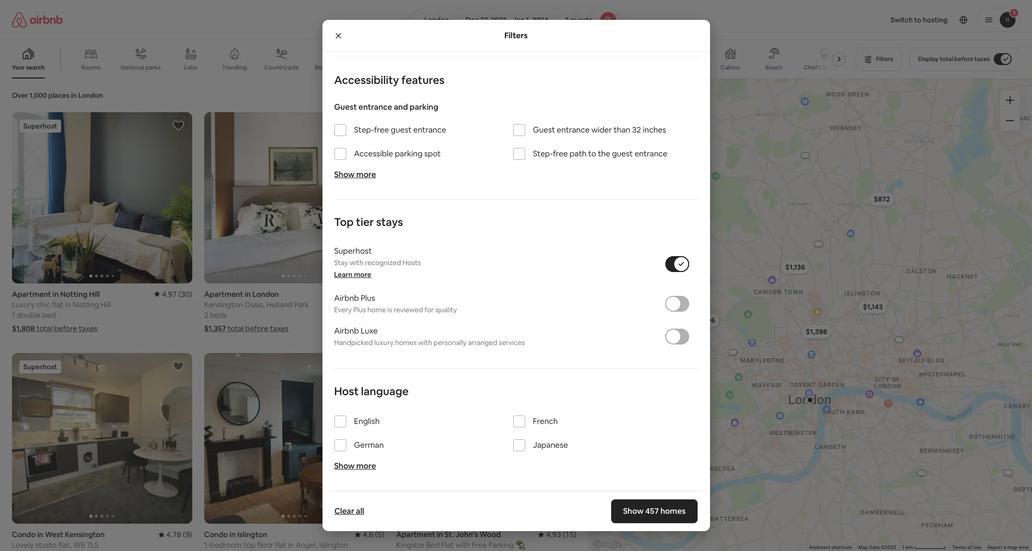 Task type: vqa. For each thing, say whether or not it's contained in the screenshot.
"read" corresponding to Add
no



Task type: describe. For each thing, give the bounding box(es) containing it.
before inside apartment in notting hill luxury chic flat in notting hill 1 double bed $1,808 total before taxes
[[54, 324, 77, 333]]

to
[[589, 149, 596, 159]]

1 horizontal spatial hill
[[101, 300, 111, 309]]

services
[[499, 339, 525, 348]]

$965
[[691, 372, 707, 381]]

airbnb for airbnb plus
[[334, 293, 359, 304]]

style
[[450, 300, 466, 309]]

clear
[[334, 507, 354, 517]]

top
[[244, 541, 256, 550]]

7ls
[[87, 541, 99, 550]]

clear all
[[334, 507, 364, 517]]

before inside apartment in london kensington oasis, holland park 2 beds $1,357 total before taxes
[[245, 324, 268, 333]]

show more button for host
[[334, 461, 376, 472]]

top
[[334, 215, 354, 229]]

top tier stays
[[334, 215, 403, 229]]

32
[[632, 125, 641, 135]]

$1,296
[[694, 316, 715, 325]]

add to wishlist: apartment in notting hill image
[[172, 120, 184, 132]]

$1,808 button
[[648, 357, 678, 371]]

park
[[294, 300, 309, 309]]

$1,143 button
[[859, 300, 887, 314]]

chef's
[[804, 64, 822, 72]]

national parks
[[121, 64, 161, 71]]

of
[[968, 545, 972, 551]]

london button
[[412, 8, 458, 32]]

before inside button
[[955, 55, 974, 63]]

new
[[369, 290, 384, 299]]

over 1,000 places in london
[[12, 91, 103, 100]]

flat,
[[58, 541, 72, 550]]

new place to stay image
[[361, 290, 384, 299]]

studio
[[35, 541, 57, 550]]

4.6 (5)
[[363, 530, 384, 540]]

bed inside 'ecofriendly 70s style summer house in north london 1 double bed'
[[427, 310, 440, 320]]

spot
[[424, 149, 441, 159]]

bed & breakfasts
[[315, 64, 362, 72]]

angel,
[[296, 541, 318, 550]]

summer
[[468, 300, 496, 309]]

1 inside 'ecofriendly 70s style summer house in north london 1 double bed'
[[396, 310, 399, 320]]

free
[[472, 541, 487, 550]]

more inside superhost stay with recognized hosts learn more
[[354, 270, 371, 279]]

$1,136
[[785, 263, 805, 272]]

all
[[356, 507, 364, 517]]

4.78
[[166, 530, 181, 540]]

recognized
[[365, 259, 401, 267]]

west
[[45, 530, 63, 540]]

with inside apartment in st. john's wood kingsize bed flat with free parking 🏡
[[456, 541, 470, 550]]

accessibility
[[334, 73, 399, 87]]

group for kingsize bed flat with free parking 🏡
[[396, 353, 577, 524]]

your
[[12, 64, 25, 72]]

4.97 (30)
[[162, 290, 192, 299]]

add to wishlist: apartment in st. john's wood image
[[557, 361, 569, 373]]

entrance up path on the right top of the page
[[557, 125, 590, 135]]

quality
[[436, 306, 457, 315]]

apartment for apartment in notting hill
[[12, 290, 51, 299]]

stays
[[376, 215, 403, 229]]

error
[[1019, 545, 1030, 551]]

1,
[[526, 15, 531, 24]]

filters dialog
[[322, 0, 710, 532]]

condo for bedroom
[[204, 530, 228, 540]]

guest for guest entrance wider than 32 inches
[[533, 125, 555, 135]]

personally
[[434, 339, 467, 348]]

tier
[[356, 215, 374, 229]]

holland
[[266, 300, 293, 309]]

ecofriendly 70s style summer house in north london 1 double bed
[[396, 300, 575, 320]]

more for host
[[356, 461, 376, 472]]

$1,143 $1,296
[[694, 303, 883, 325]]

japanese
[[533, 440, 568, 451]]

2 vertical spatial show
[[624, 507, 644, 517]]

superhost stay with recognized hosts learn more
[[334, 246, 421, 279]]

london inside apartment in london kensington oasis, holland park 2 beds $1,357 total before taxes
[[253, 290, 279, 299]]

map
[[859, 545, 868, 551]]

wood
[[480, 530, 501, 540]]

group for kensington oasis, holland park
[[204, 112, 384, 284]]

2 inside button
[[565, 15, 569, 24]]

$1,296 button
[[689, 314, 720, 328]]

a
[[1004, 545, 1007, 551]]

guest entrance and parking
[[334, 102, 438, 112]]

1 horizontal spatial homes
[[661, 507, 686, 517]]

taxes inside button
[[975, 55, 990, 63]]

free for guest
[[374, 125, 389, 135]]

show for accessibility features
[[334, 170, 355, 180]]

flat inside apartment in notting hill luxury chic flat in notting hill 1 double bed $1,808 total before taxes
[[52, 300, 63, 309]]

bed inside apartment in st. john's wood kingsize bed flat with free parking 🏡
[[426, 541, 440, 550]]

27,
[[480, 15, 489, 24]]

2024
[[532, 15, 549, 24]]

report a map error
[[988, 545, 1030, 551]]

filters
[[505, 30, 528, 41]]

step-free guest entrance
[[354, 125, 446, 135]]

none search field containing london
[[412, 8, 620, 32]]

more for accessibility
[[356, 170, 376, 180]]

in inside apartment in st. john's wood kingsize bed flat with free parking 🏡
[[437, 530, 443, 540]]

national
[[121, 64, 144, 71]]

your search
[[12, 64, 45, 72]]

home
[[368, 306, 386, 315]]

apartment inside apartment in st. john's wood kingsize bed flat with free parking 🏡
[[396, 530, 435, 540]]

group for 1-bedroom top floor flat in angel, islington
[[204, 353, 384, 524]]

map
[[1008, 545, 1018, 551]]

4.6
[[363, 530, 374, 540]]

1 km button
[[899, 545, 950, 552]]

w6
[[73, 541, 85, 550]]

4.78 out of 5 average rating,  9 reviews image
[[158, 530, 192, 540]]

map data ©2023
[[859, 545, 896, 551]]

entrance down the inches
[[635, 149, 668, 159]]

report
[[988, 545, 1003, 551]]

london inside button
[[425, 15, 449, 24]]

condo in west kensington lovely studio flat, w6 7ls
[[12, 530, 105, 550]]

john's
[[456, 530, 478, 540]]

0 vertical spatial parking
[[410, 102, 438, 112]]

terms
[[953, 545, 967, 551]]

dec 27, 2023 – jan 1, 2024
[[466, 15, 549, 24]]

guests
[[570, 15, 593, 24]]

show more button for accessibility
[[334, 170, 376, 180]]

1-
[[204, 541, 210, 550]]

$1,808 inside button
[[652, 360, 674, 369]]

$1,136 button
[[781, 260, 810, 274]]

german
[[354, 440, 384, 451]]

learn more link
[[334, 270, 371, 279]]

0 vertical spatial guest
[[391, 125, 412, 135]]

step-free path to the guest entrance
[[533, 149, 668, 159]]

in inside apartment in london kensington oasis, holland park 2 beds $1,357 total before taxes
[[245, 290, 251, 299]]

total inside apartment in london kensington oasis, holland park 2 beds $1,357 total before taxes
[[228, 324, 244, 333]]

0 vertical spatial plus
[[361, 293, 375, 304]]

taxes inside apartment in notting hill luxury chic flat in notting hill 1 double bed $1,808 total before taxes
[[79, 324, 97, 333]]

chef's kitchens
[[804, 64, 847, 72]]

trending
[[222, 64, 247, 72]]



Task type: locate. For each thing, give the bounding box(es) containing it.
1 airbnb from the top
[[334, 293, 359, 304]]

guest for guest entrance and parking
[[334, 102, 357, 112]]

show for host language
[[334, 461, 355, 472]]

0 vertical spatial more
[[356, 170, 376, 180]]

2 horizontal spatial with
[[456, 541, 470, 550]]

is
[[388, 306, 392, 315]]

google map
showing 25 stays. including 1 saved stay. region
[[589, 79, 1032, 552]]

bed down 70s
[[427, 310, 440, 320]]

2 airbnb from the top
[[334, 326, 359, 337]]

2023
[[491, 15, 507, 24]]

1 vertical spatial 2
[[204, 310, 208, 320]]

0 horizontal spatial hill
[[89, 290, 100, 299]]

1 horizontal spatial total
[[228, 324, 244, 333]]

apartment for apartment in london
[[204, 290, 243, 299]]

1 horizontal spatial 1
[[396, 310, 399, 320]]

step-
[[354, 125, 374, 135], [533, 149, 553, 159]]

homes right 457
[[661, 507, 686, 517]]

1 horizontal spatial apartment
[[204, 290, 243, 299]]

1 vertical spatial more
[[354, 270, 371, 279]]

guest down accessibility at the top left
[[334, 102, 357, 112]]

condo up 1-
[[204, 530, 228, 540]]

1 vertical spatial islington
[[319, 541, 348, 550]]

airbnb inside airbnb plus every plus home is reviewed for quality
[[334, 293, 359, 304]]

1 vertical spatial notting
[[73, 300, 99, 309]]

0 horizontal spatial $1,808
[[12, 324, 35, 333]]

london right north
[[549, 300, 575, 309]]

1 condo from the left
[[12, 530, 36, 540]]

show more for host
[[334, 461, 376, 472]]

2 condo from the left
[[204, 530, 228, 540]]

guest down the and
[[391, 125, 412, 135]]

with inside superhost stay with recognized hosts learn more
[[350, 259, 364, 267]]

1 km
[[902, 545, 914, 551]]

floor
[[257, 541, 274, 550]]

total inside button
[[940, 55, 953, 63]]

step- up 'accessible'
[[354, 125, 374, 135]]

kensington for 7ls
[[65, 530, 105, 540]]

457
[[646, 507, 659, 517]]

1 vertical spatial show more
[[334, 461, 376, 472]]

dec 27, 2023 – jan 1, 2024 button
[[457, 8, 557, 32]]

1 vertical spatial $1,808
[[652, 360, 674, 369]]

double down ecofriendly
[[401, 310, 425, 320]]

(30)
[[179, 290, 192, 299]]

lovely
[[12, 541, 34, 550]]

©2023
[[881, 545, 896, 551]]

parking right the and
[[410, 102, 438, 112]]

than
[[614, 125, 631, 135]]

1 right the "is"
[[396, 310, 399, 320]]

apartment in notting hill luxury chic flat in notting hill 1 double bed $1,808 total before taxes
[[12, 290, 111, 333]]

0 horizontal spatial flat
[[52, 300, 63, 309]]

1 vertical spatial guest
[[612, 149, 633, 159]]

1 horizontal spatial $1,808
[[652, 360, 674, 369]]

group for lovely studio flat, w6 7ls
[[12, 353, 192, 524]]

0 vertical spatial show more
[[334, 170, 376, 180]]

london left the dec
[[425, 15, 449, 24]]

kitchens
[[823, 64, 847, 72]]

airbnb for airbnb luxe
[[334, 326, 359, 337]]

0 vertical spatial hill
[[89, 290, 100, 299]]

0 vertical spatial flat
[[52, 300, 63, 309]]

1 horizontal spatial double
[[401, 310, 425, 320]]

path
[[570, 149, 587, 159]]

plus
[[361, 293, 375, 304], [353, 306, 366, 315]]

$1,398 button
[[801, 325, 832, 339]]

1 show more button from the top
[[334, 170, 376, 180]]

group containing national parks
[[0, 40, 850, 79]]

$1,808 inside apartment in notting hill luxury chic flat in notting hill 1 double bed $1,808 total before taxes
[[12, 324, 35, 333]]

apartment up the luxury
[[12, 290, 51, 299]]

2 horizontal spatial apartment
[[396, 530, 435, 540]]

show more down german
[[334, 461, 376, 472]]

islington up top
[[237, 530, 267, 540]]

1 horizontal spatial with
[[418, 339, 432, 348]]

total down chic
[[36, 324, 52, 333]]

guest
[[391, 125, 412, 135], [612, 149, 633, 159]]

$872
[[874, 195, 890, 204]]

step- for step-free guest entrance
[[354, 125, 374, 135]]

4.97 out of 5 average rating,  30 reviews image
[[154, 290, 192, 299]]

0 horizontal spatial condo
[[12, 530, 36, 540]]

2 vertical spatial with
[[456, 541, 470, 550]]

0 vertical spatial free
[[374, 125, 389, 135]]

kensington for beds
[[204, 300, 243, 309]]

0 horizontal spatial apartment
[[12, 290, 51, 299]]

2 left beds
[[204, 310, 208, 320]]

0 horizontal spatial total
[[36, 324, 52, 333]]

0 horizontal spatial with
[[350, 259, 364, 267]]

1 bed from the left
[[42, 310, 56, 320]]

1 horizontal spatial 2
[[565, 15, 569, 24]]

1 vertical spatial parking
[[395, 149, 423, 159]]

luxury
[[374, 339, 394, 348]]

entrance up 'spot'
[[413, 125, 446, 135]]

0 vertical spatial show
[[334, 170, 355, 180]]

double inside 'ecofriendly 70s style summer house in north london 1 double bed'
[[401, 310, 425, 320]]

condo inside condo in islington 1-bedroom top floor flat in angel, islington
[[204, 530, 228, 540]]

(15)
[[563, 530, 577, 540]]

1 horizontal spatial bed
[[426, 541, 440, 550]]

keyboard shortcuts
[[810, 545, 853, 551]]

islington right angel,
[[319, 541, 348, 550]]

parking left 'spot'
[[395, 149, 423, 159]]

total right display
[[940, 55, 953, 63]]

with down the superhost
[[350, 259, 364, 267]]

london down 'rooms'
[[78, 91, 103, 100]]

handpicked
[[334, 339, 373, 348]]

bed left flat
[[426, 541, 440, 550]]

hosts
[[403, 259, 421, 267]]

0 horizontal spatial bed
[[315, 64, 326, 72]]

1 horizontal spatial kensington
[[204, 300, 243, 309]]

show left 457
[[624, 507, 644, 517]]

1 vertical spatial free
[[553, 149, 568, 159]]

google image
[[591, 539, 624, 552]]

show down 'accessible'
[[334, 170, 355, 180]]

step- for step-free path to the guest entrance
[[533, 149, 553, 159]]

bed left &
[[315, 64, 326, 72]]

1
[[12, 310, 15, 320], [396, 310, 399, 320], [902, 545, 905, 551]]

0 vertical spatial bed
[[315, 64, 326, 72]]

lake
[[184, 64, 197, 72]]

1 left km
[[902, 545, 905, 551]]

0 vertical spatial with
[[350, 259, 364, 267]]

1 vertical spatial hill
[[101, 300, 111, 309]]

0 horizontal spatial islington
[[237, 530, 267, 540]]

entrance up remove from wishlist: apartment in london image
[[359, 102, 392, 112]]

london up oasis, at the left bottom
[[253, 290, 279, 299]]

jan
[[513, 15, 525, 24]]

condo up lovely
[[12, 530, 36, 540]]

1 down the luxury
[[12, 310, 15, 320]]

french
[[533, 417, 558, 427]]

4.93 out of 5 average rating,  15 reviews image
[[538, 530, 577, 540]]

70s
[[436, 300, 448, 309]]

apartment up kingsize at the bottom left of the page
[[396, 530, 435, 540]]

north
[[528, 300, 548, 309]]

$1,143
[[863, 303, 883, 311]]

free left path on the right top of the page
[[553, 149, 568, 159]]

1,000
[[29, 91, 47, 100]]

bedroom
[[210, 541, 242, 550]]

0 horizontal spatial 2
[[204, 310, 208, 320]]

1 vertical spatial kensington
[[65, 530, 105, 540]]

0 vertical spatial step-
[[354, 125, 374, 135]]

flat right chic
[[52, 300, 63, 309]]

&
[[327, 64, 331, 72]]

1 vertical spatial flat
[[275, 541, 287, 550]]

1 vertical spatial plus
[[353, 306, 366, 315]]

apartment in st. john's wood kingsize bed flat with free parking 🏡
[[396, 530, 525, 550]]

add to wishlist: guesthouse in camden image
[[557, 120, 569, 132]]

bed down chic
[[42, 310, 56, 320]]

flat right floor
[[275, 541, 287, 550]]

terms of use
[[953, 545, 982, 551]]

0 vertical spatial 2
[[565, 15, 569, 24]]

1 double from the left
[[17, 310, 41, 320]]

1 horizontal spatial before
[[245, 324, 268, 333]]

group for 1 double bed
[[396, 112, 757, 284]]

4.97
[[162, 290, 177, 299]]

0 vertical spatial airbnb
[[334, 293, 359, 304]]

plus right every
[[353, 306, 366, 315]]

in
[[71, 91, 77, 100], [53, 290, 59, 299], [245, 290, 251, 299], [65, 300, 71, 309], [520, 300, 526, 309], [37, 530, 43, 540], [229, 530, 236, 540], [437, 530, 443, 540], [288, 541, 294, 550]]

apartment inside apartment in notting hill luxury chic flat in notting hill 1 double bed $1,808 total before taxes
[[12, 290, 51, 299]]

luxe
[[361, 326, 378, 337]]

1 vertical spatial bed
[[426, 541, 440, 550]]

homes inside "airbnb luxe handpicked luxury homes with personally arranged services"
[[395, 339, 417, 348]]

airbnb plus every plus home is reviewed for quality
[[334, 293, 457, 315]]

4.6 out of 5 average rating,  5 reviews image
[[355, 530, 384, 540]]

bed
[[42, 310, 56, 320], [427, 310, 440, 320]]

flat inside condo in islington 1-bedroom top floor flat in angel, islington
[[275, 541, 287, 550]]

show 457 homes link
[[612, 500, 698, 524]]

2 left guests
[[565, 15, 569, 24]]

2 bed from the left
[[427, 310, 440, 320]]

1 horizontal spatial islington
[[319, 541, 348, 550]]

for
[[425, 306, 434, 315]]

airbnb up every
[[334, 293, 359, 304]]

show more
[[334, 170, 376, 180], [334, 461, 376, 472]]

superhost
[[334, 246, 372, 257]]

more down german
[[356, 461, 376, 472]]

bed inside apartment in notting hill luxury chic flat in notting hill 1 double bed $1,808 total before taxes
[[42, 310, 56, 320]]

free
[[374, 125, 389, 135], [553, 149, 568, 159]]

double
[[17, 310, 41, 320], [401, 310, 425, 320]]

islington
[[237, 530, 267, 540], [319, 541, 348, 550]]

2 horizontal spatial 1
[[902, 545, 905, 551]]

1 vertical spatial step-
[[533, 149, 553, 159]]

2 inside apartment in london kensington oasis, holland park 2 beds $1,357 total before taxes
[[204, 310, 208, 320]]

2 horizontal spatial taxes
[[975, 55, 990, 63]]

1 vertical spatial with
[[418, 339, 432, 348]]

$872 button
[[869, 192, 895, 206]]

profile element
[[632, 0, 1021, 40]]

apartment up beds
[[204, 290, 243, 299]]

None search field
[[412, 8, 620, 32]]

1 horizontal spatial guest
[[612, 149, 633, 159]]

show more button down 'accessible'
[[334, 170, 376, 180]]

free for path
[[553, 149, 568, 159]]

shortcuts
[[832, 545, 853, 551]]

add to wishlist: condo in islington image
[[365, 361, 376, 373]]

0 horizontal spatial 1
[[12, 310, 15, 320]]

kensington inside condo in west kensington lovely studio flat, w6 7ls
[[65, 530, 105, 540]]

show down german
[[334, 461, 355, 472]]

entrance
[[359, 102, 392, 112], [413, 125, 446, 135], [557, 125, 590, 135], [635, 149, 668, 159]]

1 vertical spatial homes
[[661, 507, 686, 517]]

free down the guest entrance and parking
[[374, 125, 389, 135]]

0 horizontal spatial taxes
[[79, 324, 97, 333]]

add to wishlist: condo in west kensington image
[[172, 361, 184, 373]]

0 horizontal spatial double
[[17, 310, 41, 320]]

1 inside apartment in notting hill luxury chic flat in notting hill 1 double bed $1,808 total before taxes
[[12, 310, 15, 320]]

flat
[[441, 541, 454, 550]]

1 horizontal spatial step-
[[533, 149, 553, 159]]

1 show more from the top
[[334, 170, 376, 180]]

total inside apartment in notting hill luxury chic flat in notting hill 1 double bed $1,808 total before taxes
[[36, 324, 52, 333]]

kensington inside apartment in london kensington oasis, holland park 2 beds $1,357 total before taxes
[[204, 300, 243, 309]]

parking
[[489, 541, 514, 550]]

1 vertical spatial airbnb
[[334, 326, 359, 337]]

$1,357
[[204, 324, 226, 333]]

2 vertical spatial more
[[356, 461, 376, 472]]

cabins
[[721, 64, 740, 72]]

1 vertical spatial show more button
[[334, 461, 376, 472]]

condo for lovely
[[12, 530, 36, 540]]

condo inside condo in west kensington lovely studio flat, w6 7ls
[[12, 530, 36, 540]]

show more down 'accessible'
[[334, 170, 376, 180]]

with down john's
[[456, 541, 470, 550]]

with inside "airbnb luxe handpicked luxury homes with personally arranged services"
[[418, 339, 432, 348]]

(5)
[[375, 530, 384, 540]]

0 horizontal spatial step-
[[354, 125, 374, 135]]

1 inside button
[[902, 545, 905, 551]]

homes
[[395, 339, 417, 348], [661, 507, 686, 517]]

step- left path on the right top of the page
[[533, 149, 553, 159]]

2 horizontal spatial before
[[955, 55, 974, 63]]

more
[[356, 170, 376, 180], [354, 270, 371, 279], [356, 461, 376, 472]]

host language
[[334, 385, 409, 399]]

with left personally at the left
[[418, 339, 432, 348]]

1 horizontal spatial free
[[553, 149, 568, 159]]

1 horizontal spatial guest
[[533, 125, 555, 135]]

in inside 'ecofriendly 70s style summer house in north london 1 double bed'
[[520, 300, 526, 309]]

1 horizontal spatial condo
[[204, 530, 228, 540]]

zoom out image
[[1007, 117, 1015, 125]]

0 vertical spatial kensington
[[204, 300, 243, 309]]

kensington up beds
[[204, 300, 243, 309]]

0 vertical spatial notting
[[60, 290, 87, 299]]

double down the luxury
[[17, 310, 41, 320]]

total right $1,357
[[228, 324, 244, 333]]

ecofriendly
[[396, 300, 435, 309]]

accessible parking spot
[[354, 149, 441, 159]]

group
[[322, 0, 710, 58], [0, 40, 850, 79], [12, 112, 192, 284], [204, 112, 384, 284], [396, 112, 757, 284], [12, 353, 192, 524], [204, 353, 384, 524], [396, 353, 577, 524]]

stay
[[334, 259, 348, 267]]

group for luxury chic flat in notting hill
[[12, 112, 192, 284]]

taxes
[[975, 55, 990, 63], [79, 324, 97, 333], [270, 324, 289, 333]]

0 horizontal spatial guest
[[391, 125, 412, 135]]

0 vertical spatial show more button
[[334, 170, 376, 180]]

airbnb up handpicked
[[334, 326, 359, 337]]

2 show more from the top
[[334, 461, 376, 472]]

2 guests button
[[557, 8, 620, 32]]

zoom in image
[[1007, 96, 1015, 104]]

1 horizontal spatial bed
[[427, 310, 440, 320]]

0 vertical spatial homes
[[395, 339, 417, 348]]

display total before taxes
[[918, 55, 990, 63]]

notting
[[60, 290, 87, 299], [73, 300, 99, 309]]

0 horizontal spatial homes
[[395, 339, 417, 348]]

1 vertical spatial guest
[[533, 125, 555, 135]]

more down 'accessible'
[[356, 170, 376, 180]]

plus up the home
[[361, 293, 375, 304]]

terms of use link
[[953, 545, 982, 551]]

london inside 'ecofriendly 70s style summer house in north london 1 double bed'
[[549, 300, 575, 309]]

apartment inside apartment in london kensington oasis, holland park 2 beds $1,357 total before taxes
[[204, 290, 243, 299]]

language
[[361, 385, 409, 399]]

taxes inside apartment in london kensington oasis, holland park 2 beds $1,357 total before taxes
[[270, 324, 289, 333]]

in inside condo in west kensington lovely studio flat, w6 7ls
[[37, 530, 43, 540]]

km
[[906, 545, 913, 551]]

double inside apartment in notting hill luxury chic flat in notting hill 1 double bed $1,808 total before taxes
[[17, 310, 41, 320]]

2 double from the left
[[401, 310, 425, 320]]

0 horizontal spatial guest
[[334, 102, 357, 112]]

kensington up w6
[[65, 530, 105, 540]]

more right learn
[[354, 270, 371, 279]]

1 vertical spatial show
[[334, 461, 355, 472]]

0 vertical spatial $1,808
[[12, 324, 35, 333]]

0 horizontal spatial free
[[374, 125, 389, 135]]

accessible
[[354, 149, 393, 159]]

0 vertical spatial islington
[[237, 530, 267, 540]]

0 horizontal spatial bed
[[42, 310, 56, 320]]

learn
[[334, 270, 353, 279]]

0 vertical spatial guest
[[334, 102, 357, 112]]

show more button down german
[[334, 461, 376, 472]]

2 horizontal spatial total
[[940, 55, 953, 63]]

house
[[498, 300, 518, 309]]

airbnb inside "airbnb luxe handpicked luxury homes with personally arranged services"
[[334, 326, 359, 337]]

clear all button
[[329, 502, 369, 522]]

remove from wishlist: apartment in london image
[[365, 120, 376, 132]]

guest right the
[[612, 149, 633, 159]]

1 horizontal spatial taxes
[[270, 324, 289, 333]]

airbnb luxe handpicked luxury homes with personally arranged services
[[334, 326, 525, 348]]

2
[[565, 15, 569, 24], [204, 310, 208, 320]]

1 horizontal spatial flat
[[275, 541, 287, 550]]

0 horizontal spatial before
[[54, 324, 77, 333]]

guest left add to wishlist: guesthouse in camden icon
[[533, 125, 555, 135]]

show more for accessibility
[[334, 170, 376, 180]]

hill
[[89, 290, 100, 299], [101, 300, 111, 309]]

homes right luxury
[[395, 339, 417, 348]]

2 show more button from the top
[[334, 461, 376, 472]]

0 horizontal spatial kensington
[[65, 530, 105, 540]]



